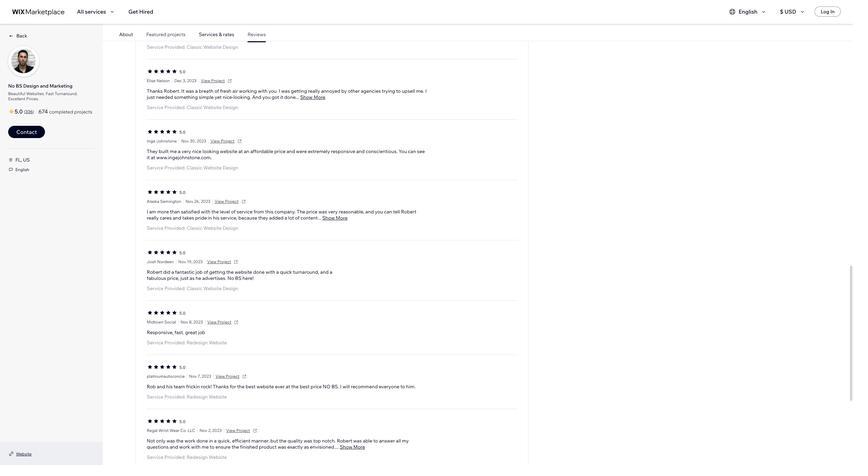 Task type: vqa. For each thing, say whether or not it's contained in the screenshot.


Task type: describe. For each thing, give the bounding box(es) containing it.
english inside button
[[739, 8, 758, 15]]

live.
[[380, 27, 389, 34]]

looking
[[203, 148, 219, 154]]

robert inside i am more than satisfied with the level of service from this company. the price was very reasonable, and you can tell robert really cares and takes pride in his service, because they added a lot of content
[[401, 208, 417, 215]]

his inside i am more than satisfied with the level of service from this company. the price was very reasonable, and you can tell robert really cares and takes pride in his service, because they added a lot of content
[[213, 215, 220, 221]]

josh
[[147, 259, 156, 264]]

him.
[[407, 383, 416, 390]]

to left him.
[[401, 383, 405, 390]]

beautiful
[[8, 91, 25, 96]]

can inside they built me a very nice looking website at an affordable price and were extremely responsive and conscientious. you can see it at www.ingejohnstone.com.
[[408, 148, 416, 154]]

a inside not only was the work done in a quick, efficient manner..but the quality was top notch. robert was able to answer all my questions and work with me to ensure the finished product was exactly as envisioned.
[[214, 438, 217, 444]]

than
[[170, 208, 180, 215]]

the inside i am more than satisfied with the level of service from this company. the price was very reasonable, and you can tell robert really cares and takes pride in his service, because they added a lot of content
[[297, 208, 306, 215]]

nov 19, 2023
[[179, 259, 203, 264]]

0 horizontal spatial at
[[151, 154, 155, 160]]

reviews link
[[248, 31, 266, 38]]

service provided: classic website design for job
[[147, 285, 238, 291]]

of inside robert did a fantastic job of getting the website done with a quick turnaround, and a fabulous price, just as he advertises.  no bs here!
[[204, 269, 208, 275]]

view for dec 3, 2023
[[201, 78, 210, 83]]

5.0 for midtown  social
[[180, 311, 186, 316]]

was left the able
[[354, 438, 362, 444]]

me.
[[417, 88, 425, 94]]

projects inside 674 completed projects
[[74, 109, 92, 115]]

wear
[[170, 428, 180, 433]]

am
[[149, 208, 156, 215]]

service provided: redesign website for team
[[147, 394, 227, 400]]

bs inside robert did a fantastic job of getting the website done with a quick turnaround, and a fabulous price, just as he advertises.  no bs here!
[[235, 275, 242, 281]]

5.0 left (
[[15, 108, 23, 115]]

2 horizontal spatial at
[[286, 383, 290, 390]]

hired
[[139, 8, 153, 15]]

provided: for nelson
[[165, 104, 186, 110]]

website link
[[16, 451, 32, 457]]

show more for very
[[323, 215, 348, 221]]

redesign for job
[[187, 339, 208, 346]]

view project link for dec 3, 2023
[[201, 78, 233, 84]]

website for semington
[[204, 225, 222, 231]]

added
[[269, 215, 284, 221]]

about
[[119, 31, 133, 38]]

4 classic from the top
[[187, 225, 203, 231]]

view for nov 30, 2023
[[211, 138, 220, 144]]

view project link for dec 7, 2023
[[208, 17, 241, 23]]

questions
[[147, 444, 169, 450]]

provided: for semington
[[165, 225, 186, 231]]

... for notch.
[[336, 444, 340, 450]]

services
[[85, 8, 106, 15]]

show more button for annoyed
[[300, 94, 326, 100]]

back
[[16, 33, 27, 39]]

for inside the site looks great and thanks to no bs design's quick turnaround, i should be ready for my jan-2024 go live. thanks again!
[[336, 27, 342, 34]]

robert inside robert did a fantastic job of getting the website done with a quick turnaround, and a fabulous price, just as he advertises.  no bs here!
[[147, 269, 162, 275]]

other
[[348, 88, 360, 94]]

view project for nov 8, 2023
[[208, 319, 231, 325]]

7 provided: from the top
[[165, 394, 186, 400]]

done inside 'thanks robert.  it was a breath of fresh air working with you.  i was getting really annoyed by other agencies trying to upsell me. i just needed something simple yet nice-looking.  and you got it done'
[[285, 94, 296, 100]]

should
[[299, 27, 314, 34]]

more for very
[[336, 215, 348, 221]]

job inside robert did a fantastic job of getting the website done with a quick turnaround, and a fabulous price, just as he advertises.  no bs here!
[[196, 269, 203, 275]]

ready
[[322, 27, 335, 34]]

2 vertical spatial price
[[311, 383, 322, 390]]

service provided: classic website design for and
[[147, 44, 238, 50]]

frickin
[[186, 383, 200, 390]]

you.
[[269, 88, 278, 94]]

simple
[[199, 94, 214, 100]]

a inside they built me a very nice looking website at an affordable price and were extremely responsive and conscientious. you can see it at www.ingejohnstone.com.
[[178, 148, 181, 154]]

2 vertical spatial thanks
[[213, 383, 229, 390]]

show more button for very
[[323, 215, 348, 221]]

content
[[301, 215, 318, 221]]

and inside not only was the work done in a quick, efficient manner..but the quality was top notch. robert was able to answer all my questions and work with me to ensure the finished product was exactly as envisioned.
[[170, 444, 178, 450]]

5.0 ( 336 )
[[15, 108, 34, 115]]

service for inge
[[147, 165, 164, 171]]

envisioned.
[[310, 444, 336, 450]]

of right level
[[231, 208, 236, 215]]

5.0 for platinumautoconcie
[[180, 365, 186, 370]]

be
[[315, 27, 321, 34]]

project for nov 19, 2023
[[218, 259, 231, 264]]

product
[[259, 444, 277, 450]]

with inside not only was the work done in a quick, efficient manner..but the quality was top notch. robert was able to answer all my questions and work with me to ensure the finished product was exactly as envisioned.
[[191, 444, 201, 450]]

very inside they built me a very nice looking website at an affordable price and were extremely responsive and conscientious. you can see it at www.ingejohnstone.com.
[[182, 148, 191, 154]]

2 best from the left
[[300, 383, 310, 390]]

7, for and
[[191, 18, 194, 23]]

bs inside the site looks great and thanks to no bs design's quick turnaround, i should be ready for my jan-2024 go live. thanks again!
[[230, 27, 236, 34]]

breath
[[199, 88, 214, 94]]

no inside robert did a fantastic job of getting the website done with a quick turnaround, and a fabulous price, just as he advertises.  no bs here!
[[228, 275, 234, 281]]

2023 for dec 7, 2023
[[195, 18, 204, 23]]

2023 for nov 19, 2023
[[193, 259, 203, 264]]

no
[[323, 383, 331, 390]]

view for nov 2, 2023
[[226, 428, 236, 433]]

me inside not only was the work done in a quick, efficient manner..but the quality was top notch. robert was able to answer all my questions and work with me to ensure the finished product was exactly as envisioned.
[[202, 444, 209, 450]]

fantastic
[[175, 269, 195, 275]]

with inside i am more than satisfied with the level of service from this company. the price was very reasonable, and you can tell robert really cares and takes pride in his service, because they added a lot of content
[[201, 208, 211, 215]]

service for regal
[[147, 454, 164, 460]]

nordeen
[[157, 259, 174, 264]]

service provided: classic website design for very
[[147, 165, 238, 171]]

option group for midtown  social
[[147, 309, 178, 317]]

3 service provided: redesign website from the top
[[147, 454, 227, 460]]

no bs design and marketing beautiful websites. fast turnaround. excellent prices.
[[8, 83, 78, 101]]

design's
[[237, 27, 255, 34]]

1 vertical spatial for
[[230, 383, 236, 390]]

1 option group from the top
[[147, 8, 178, 15]]

website for social
[[209, 339, 227, 346]]

recommend
[[351, 383, 378, 390]]

show more for annoyed
[[300, 94, 326, 100]]

about link
[[119, 31, 133, 38]]

satisfied
[[181, 208, 200, 215]]

fast.
[[175, 329, 184, 335]]

manner..but
[[252, 438, 278, 444]]

robert.
[[164, 88, 180, 94]]

were
[[296, 148, 307, 154]]

no inside the site looks great and thanks to no bs design's quick turnaround, i should be ready for my jan-2024 go live. thanks again!
[[222, 27, 229, 34]]

log in
[[822, 9, 836, 15]]

turnaround.
[[55, 91, 78, 96]]

website for nordeen
[[204, 285, 222, 291]]

nov 26, 2023
[[186, 199, 211, 204]]

agencies
[[361, 88, 381, 94]]

show for really
[[300, 94, 313, 100]]

with inside 'thanks robert.  it was a breath of fresh air working with you.  i was getting really annoyed by other agencies trying to upsell me. i just needed something simple yet nice-looking.  and you got it done'
[[258, 88, 268, 94]]

work down llc
[[185, 438, 196, 444]]

usd
[[785, 8, 797, 15]]

nice
[[192, 148, 202, 154]]

only
[[156, 438, 166, 444]]

show for notch.
[[340, 444, 353, 450]]

able
[[363, 438, 373, 444]]

really inside i am more than satisfied with the level of service from this company. the price was very reasonable, and you can tell robert really cares and takes pride in his service, because they added a lot of content
[[147, 215, 159, 221]]

7, for frickin
[[198, 374, 201, 379]]

project for nov 8, 2023
[[218, 319, 231, 325]]

show more for robert
[[340, 444, 365, 450]]

nov 30, 2023
[[181, 138, 206, 144]]

price inside i am more than satisfied with the level of service from this company. the price was very reasonable, and you can tell robert really cares and takes pride in his service, because they added a lot of content
[[307, 208, 318, 215]]

... for was
[[318, 215, 323, 221]]

to right the able
[[374, 438, 378, 444]]

get hired
[[129, 8, 153, 15]]

company.
[[275, 208, 296, 215]]

1 best from the left
[[246, 383, 256, 390]]

was left top
[[304, 438, 313, 444]]

excellent
[[8, 96, 25, 101]]

19,
[[187, 259, 193, 264]]

me inside they built me a very nice looking website at an affordable price and were extremely responsive and conscientious. you can see it at www.ingejohnstone.com.
[[170, 148, 177, 154]]

work down co. on the left
[[179, 444, 190, 450]]

no bs design and marketing image
[[9, 46, 39, 76]]

just inside 'thanks robert.  it was a breath of fresh air working with you.  i was getting really annoyed by other agencies trying to upsell me. i just needed something simple yet nice-looking.  and you got it done'
[[147, 94, 155, 100]]

nov left 26,
[[186, 199, 194, 204]]

1 vertical spatial great
[[185, 329, 197, 335]]

done inside not only was the work done in a quick, efficient manner..but the quality was top notch. robert was able to answer all my questions and work with me to ensure the finished product was exactly as envisioned.
[[197, 438, 208, 444]]

looking.
[[234, 94, 251, 100]]

trying
[[382, 88, 396, 94]]

more
[[157, 208, 169, 215]]

service for midtown
[[147, 339, 164, 346]]

all services button
[[77, 8, 116, 16]]

really inside 'thanks robert.  it was a breath of fresh air working with you.  i was getting really annoyed by other agencies trying to upsell me. i just needed something simple yet nice-looking.  and you got it done'
[[308, 88, 320, 94]]

marketing
[[50, 83, 73, 89]]

option group for elise nelson
[[147, 68, 178, 76]]

price inside they built me a very nice looking website at an affordable price and were extremely responsive and conscientious. you can see it at www.ingejohnstone.com.
[[275, 148, 286, 154]]

classic for very
[[187, 165, 203, 171]]

provided: for johnstone
[[165, 165, 186, 171]]

rock!
[[201, 383, 212, 390]]

3,
[[183, 78, 186, 83]]

alaska
[[147, 199, 159, 204]]

service
[[237, 208, 253, 215]]

just inside robert did a fantastic job of getting the website done with a quick turnaround, and a fabulous price, just as he advertises.  no bs here!
[[181, 275, 189, 281]]

richards
[[161, 18, 178, 23]]

2023 for nov 2, 2023
[[212, 428, 222, 433]]

quick inside robert did a fantastic job of getting the website done with a quick turnaround, and a fabulous price, just as he advertises.  no bs here!
[[280, 269, 292, 275]]

nov for job
[[181, 319, 188, 325]]

7 service from the top
[[147, 394, 164, 400]]

services
[[199, 31, 218, 38]]

project for dec 3, 2023
[[211, 78, 225, 83]]

5.0 for elise nelson
[[180, 69, 186, 74]]

services & rates
[[199, 31, 235, 38]]

answer
[[379, 438, 395, 444]]

co.
[[181, 428, 187, 433]]

quality
[[288, 438, 303, 444]]

was right only
[[167, 438, 175, 444]]

bs.
[[332, 383, 339, 390]]

not only was the work done in a quick, efficient manner..but the quality was top notch. robert was able to answer all my questions and work with me to ensure the finished product was exactly as envisioned.
[[147, 438, 409, 450]]

nov left 2,
[[200, 428, 207, 433]]

website for johnstone
[[204, 165, 222, 171]]

the inside i am more than satisfied with the level of service from this company. the price was very reasonable, and you can tell robert really cares and takes pride in his service, because they added a lot of content
[[212, 208, 219, 215]]

cares
[[160, 215, 172, 221]]

bs inside no bs design and marketing beautiful websites. fast turnaround. excellent prices.
[[16, 83, 22, 89]]

getting inside 'thanks robert.  it was a breath of fresh air working with you.  i was getting really annoyed by other agencies trying to upsell me. i just needed something simple yet nice-looking.  and you got it done'
[[291, 88, 307, 94]]

rates
[[223, 31, 235, 38]]

view project for dec 3, 2023
[[201, 78, 225, 83]]

go
[[373, 27, 379, 34]]

1 horizontal spatial at
[[239, 148, 243, 154]]

ever
[[275, 383, 285, 390]]

of inside 'thanks robert.  it was a breath of fresh air working with you.  i was getting really annoyed by other agencies trying to upsell me. i just needed something simple yet nice-looking.  and you got it done'
[[215, 88, 219, 94]]

i right you.
[[279, 88, 281, 94]]

5.0 for alaska semington
[[180, 190, 186, 195]]

of right lot
[[295, 215, 300, 221]]

2023 for nov 26, 2023
[[201, 199, 211, 204]]

0 vertical spatial projects
[[168, 31, 186, 38]]

3 redesign from the top
[[187, 454, 208, 460]]

to left ensure
[[210, 444, 215, 450]]

was right the got
[[282, 88, 290, 94]]

nov 8, 2023
[[181, 319, 203, 325]]

quick,
[[218, 438, 231, 444]]

it inside 'thanks robert.  it was a breath of fresh air working with you.  i was getting really annoyed by other agencies trying to upsell me. i just needed something simple yet nice-looking.  and you got it done'
[[281, 94, 284, 100]]

project for dec 7, 2023
[[219, 18, 232, 23]]



Task type: locate. For each thing, give the bounding box(es) containing it.
1 vertical spatial really
[[147, 215, 159, 221]]

no inside no bs design and marketing beautiful websites. fast turnaround. excellent prices.
[[8, 83, 15, 89]]

project up rates
[[219, 18, 232, 23]]

price left "no"
[[311, 383, 322, 390]]

view for nov 8, 2023
[[208, 319, 217, 325]]

website inside robert did a fantastic job of getting the website done with a quick turnaround, and a fabulous price, just as he advertises.  no bs here!
[[235, 269, 252, 275]]

1 horizontal spatial 7,
[[198, 374, 201, 379]]

view project for nov 2, 2023
[[226, 428, 250, 433]]

english down fl, us at the left
[[15, 167, 29, 172]]

5 provided: from the top
[[165, 285, 186, 291]]

0 vertical spatial english
[[739, 8, 758, 15]]

view project link for nov 19, 2023
[[207, 259, 239, 265]]

5 service provided: classic website design from the top
[[147, 285, 238, 291]]

0 vertical spatial quick
[[256, 27, 269, 34]]

it inside they built me a very nice looking website at an affordable price and were extremely responsive and conscientious. you can see it at www.ingejohnstone.com.
[[147, 154, 150, 160]]

projects down richards
[[168, 31, 186, 38]]

0 horizontal spatial done
[[197, 438, 208, 444]]

looks
[[165, 27, 177, 34]]

2 service provided: redesign website from the top
[[147, 394, 227, 400]]

0 vertical spatial turnaround,
[[270, 27, 296, 34]]

his
[[213, 215, 220, 221], [166, 383, 173, 390]]

service provided: classic website design down www.ingejohnstone.com. at the left of page
[[147, 165, 238, 171]]

project
[[219, 18, 232, 23], [211, 78, 225, 83], [221, 138, 235, 144], [225, 199, 239, 204], [218, 259, 231, 264], [218, 319, 231, 325], [226, 374, 240, 379], [237, 428, 250, 433]]

all services
[[77, 8, 106, 15]]

1 horizontal spatial done
[[253, 269, 265, 275]]

2 vertical spatial bs
[[235, 275, 242, 281]]

5 option group from the top
[[147, 249, 178, 257]]

show more right "notch."
[[340, 444, 365, 450]]

2 vertical spatial robert
[[337, 438, 353, 444]]

nov for fantastic
[[179, 259, 186, 264]]

view up advertises.
[[207, 259, 217, 264]]

i inside i am more than satisfied with the level of service from this company. the price was very reasonable, and you can tell robert really cares and takes pride in his service, because they added a lot of content
[[147, 208, 148, 215]]

to
[[217, 27, 221, 34], [397, 88, 401, 94], [401, 383, 405, 390], [374, 438, 378, 444], [210, 444, 215, 450]]

option group up josh nordeen
[[147, 249, 178, 257]]

view project link for nov 26, 2023
[[215, 198, 247, 204]]

1 classic from the top
[[187, 44, 203, 50]]

0 vertical spatial job
[[196, 269, 203, 275]]

my inside not only was the work done in a quick, efficient manner..but the quality was top notch. robert was able to answer all my questions and work with me to ensure the finished product was exactly as envisioned.
[[402, 438, 409, 444]]

$ usd button
[[781, 8, 807, 16]]

because
[[239, 215, 257, 221]]

674 completed projects
[[38, 108, 92, 115]]

service down cares
[[147, 225, 164, 231]]

option group up midtown  social
[[147, 309, 178, 317]]

1 horizontal spatial getting
[[291, 88, 307, 94]]

5.0 up nov 19, 2023 on the bottom
[[180, 250, 186, 255]]

at
[[239, 148, 243, 154], [151, 154, 155, 160], [286, 383, 290, 390]]

1 horizontal spatial as
[[304, 444, 309, 450]]

service for alaska
[[147, 225, 164, 231]]

1 horizontal spatial more
[[336, 215, 348, 221]]

view project for dec 7, 2023
[[208, 18, 232, 23]]

nov for team
[[189, 374, 197, 379]]

thanks inside the site looks great and thanks to no bs design's quick turnaround, i should be ready for my jan-2024 go live. thanks again!
[[147, 34, 163, 40]]

view project up efficient
[[226, 428, 250, 433]]

view project link for nov 30, 2023
[[211, 138, 243, 144]]

2 vertical spatial website
[[257, 383, 274, 390]]

redesign
[[187, 339, 208, 346], [187, 394, 208, 400], [187, 454, 208, 460]]

services & rates link
[[199, 31, 235, 38]]

view project for nov 19, 2023
[[207, 259, 231, 264]]

3 classic from the top
[[187, 165, 203, 171]]

back button
[[8, 33, 27, 39]]

2 classic from the top
[[187, 104, 203, 110]]

project for nov 30, 2023
[[221, 138, 235, 144]]

0 horizontal spatial me
[[170, 148, 177, 154]]

nov left 8,
[[181, 319, 188, 325]]

2 service provided: classic website design from the top
[[147, 104, 238, 110]]

1 vertical spatial my
[[402, 438, 409, 444]]

view project link right nov 7, 2023
[[216, 373, 248, 379]]

0 vertical spatial it
[[281, 94, 284, 100]]

1 vertical spatial job
[[198, 329, 205, 335]]

2023 right 26,
[[201, 199, 211, 204]]

service down responsive,
[[147, 339, 164, 346]]

0 horizontal spatial really
[[147, 215, 159, 221]]

top
[[314, 438, 321, 444]]

not
[[147, 438, 155, 444]]

robert
[[401, 208, 417, 215], [147, 269, 162, 275], [337, 438, 353, 444]]

just right "price,"
[[181, 275, 189, 281]]

and inside robert did a fantastic job of getting the website done with a quick turnaround, and a fabulous price, just as he advertises.  no bs here!
[[321, 269, 329, 275]]

0 vertical spatial as
[[190, 275, 195, 281]]

5.0 for inge johnstone
[[180, 130, 186, 135]]

1 horizontal spatial my
[[402, 438, 409, 444]]

0 vertical spatial really
[[308, 88, 320, 94]]

provided: down team
[[165, 394, 186, 400]]

5.0 up semington
[[180, 190, 186, 195]]

view project
[[208, 18, 232, 23], [201, 78, 225, 83], [211, 138, 235, 144], [215, 199, 239, 204], [207, 259, 231, 264], [208, 319, 231, 325], [216, 374, 240, 379], [226, 428, 250, 433]]

view project link for nov 2, 2023
[[226, 427, 258, 433]]

for right ready
[[336, 27, 342, 34]]

view project right nov 7, 2023
[[216, 374, 240, 379]]

great inside the site looks great and thanks to no bs design's quick turnaround, i should be ready for my jan-2024 go live. thanks again!
[[178, 27, 190, 34]]

this
[[266, 208, 274, 215]]

view up level
[[215, 199, 224, 204]]

show more button right content
[[323, 215, 348, 221]]

provided: for nordeen
[[165, 285, 186, 291]]

1 horizontal spatial english
[[739, 8, 758, 15]]

view project link up efficient
[[226, 427, 258, 433]]

1 horizontal spatial show
[[323, 215, 335, 221]]

turnaround, inside the site looks great and thanks to no bs design's quick turnaround, i should be ready for my jan-2024 go live. thanks again!
[[270, 27, 296, 34]]

provided: down www.ingejohnstone.com. at the left of page
[[165, 165, 186, 171]]

was right it
[[186, 88, 194, 94]]

completed
[[49, 109, 73, 115]]

as right exactly
[[304, 444, 309, 450]]

redesign for team
[[187, 394, 208, 400]]

they built me a very nice looking website at an affordable price and were extremely responsive and conscientious. you can see it at www.ingejohnstone.com.
[[147, 148, 425, 160]]

view project link up looking
[[211, 138, 243, 144]]

to inside 'thanks robert.  it was a breath of fresh air working with you.  i was getting really annoyed by other agencies trying to upsell me. i just needed something simple yet nice-looking.  and you got it done'
[[397, 88, 401, 94]]

reasonable,
[[339, 208, 365, 215]]

very inside i am more than satisfied with the level of service from this company. the price was very reasonable, and you can tell robert really cares and takes pride in his service, because they added a lot of content
[[328, 208, 338, 215]]

1 vertical spatial english
[[15, 167, 29, 172]]

4 provided: from the top
[[165, 225, 186, 231]]

service down they on the top
[[147, 165, 164, 171]]

show right "notch."
[[340, 444, 353, 450]]

service provided: classic website design
[[147, 44, 238, 50], [147, 104, 238, 110], [147, 165, 238, 171], [147, 225, 238, 231], [147, 285, 238, 291]]

redesign down nov 8, 2023
[[187, 339, 208, 346]]

you left the got
[[263, 94, 271, 100]]

best
[[246, 383, 256, 390], [300, 383, 310, 390]]

provided: for richards
[[165, 44, 186, 50]]

2 provided: from the top
[[165, 104, 186, 110]]

takes
[[182, 215, 194, 221]]

was inside i am more than satisfied with the level of service from this company. the price was very reasonable, and you can tell robert really cares and takes pride in his service, because they added a lot of content
[[319, 208, 327, 215]]

design for nov 26, 2023
[[223, 225, 238, 231]]

and inside no bs design and marketing beautiful websites. fast turnaround. excellent prices.
[[40, 83, 49, 89]]

done inside robert did a fantastic job of getting the website done with a quick turnaround, and a fabulous price, just as he advertises.  no bs here!
[[253, 269, 265, 275]]

4 service from the top
[[147, 225, 164, 231]]

view project link up &
[[208, 17, 241, 23]]

1 horizontal spatial robert
[[337, 438, 353, 444]]

5 classic from the top
[[187, 285, 203, 291]]

5.0 for regal wrist wear co.  llc
[[180, 419, 186, 424]]

contact button
[[8, 126, 45, 138]]

0 vertical spatial great
[[178, 27, 190, 34]]

of right he
[[204, 269, 208, 275]]

featured projects
[[146, 31, 186, 38]]

very
[[182, 148, 191, 154], [328, 208, 338, 215]]

option group for platinumautoconcie
[[147, 364, 178, 371]]

4 service provided: classic website design from the top
[[147, 225, 238, 231]]

1 service provided: redesign website from the top
[[147, 339, 227, 346]]

needed
[[156, 94, 173, 100]]

1 redesign from the top
[[187, 339, 208, 346]]

level
[[220, 208, 230, 215]]

provided: down "needed"
[[165, 104, 186, 110]]

1 horizontal spatial very
[[328, 208, 338, 215]]

project for nov 2, 2023
[[237, 428, 250, 433]]

option group for alaska semington
[[147, 189, 178, 196]]

4 option group from the top
[[147, 189, 178, 196]]

service,
[[221, 215, 238, 221]]

0 vertical spatial price
[[275, 148, 286, 154]]

alaska semington
[[147, 199, 181, 204]]

view up looking
[[211, 138, 220, 144]]

1 vertical spatial just
[[181, 275, 189, 281]]

1 provided: from the top
[[165, 44, 186, 50]]

best left "no"
[[300, 383, 310, 390]]

service
[[147, 44, 164, 50], [147, 104, 164, 110], [147, 165, 164, 171], [147, 225, 164, 231], [147, 285, 164, 291], [147, 339, 164, 346], [147, 394, 164, 400], [147, 454, 164, 460]]

nov 7, 2023
[[189, 374, 211, 379]]

you
[[399, 148, 407, 154]]

8 option group from the top
[[147, 418, 178, 425]]

0 horizontal spatial best
[[246, 383, 256, 390]]

1 vertical spatial as
[[304, 444, 309, 450]]

1 vertical spatial redesign
[[187, 394, 208, 400]]

1 vertical spatial ...
[[318, 215, 323, 221]]

to right trying
[[397, 88, 401, 94]]

the inside robert did a fantastic job of getting the website done with a quick turnaround, and a fabulous price, just as he advertises.  no bs here!
[[227, 269, 234, 275]]

0 horizontal spatial can
[[385, 208, 392, 215]]

3 option group from the top
[[147, 128, 178, 136]]

2023 for dec 3, 2023
[[187, 78, 197, 83]]

show for was
[[323, 215, 335, 221]]

extremely
[[308, 148, 330, 154]]

view for nov 19, 2023
[[207, 259, 217, 264]]

provided: down again!
[[165, 44, 186, 50]]

3 service provided: classic website design from the top
[[147, 165, 238, 171]]

0 vertical spatial getting
[[291, 88, 307, 94]]

design inside no bs design and marketing beautiful websites. fast turnaround. excellent prices.
[[23, 83, 39, 89]]

of left fresh at the left top of the page
[[215, 88, 219, 94]]

0 vertical spatial my
[[343, 27, 350, 34]]

(
[[24, 109, 25, 114]]

2 vertical spatial show more button
[[340, 444, 365, 450]]

was left exactly
[[278, 444, 287, 450]]

midtown
[[147, 319, 164, 325]]

7,
[[191, 18, 194, 23], [198, 374, 201, 379]]

view project for nov 7, 2023
[[216, 374, 240, 379]]

1 vertical spatial done
[[253, 269, 265, 275]]

service for dennis
[[147, 44, 164, 50]]

1 horizontal spatial you
[[375, 208, 383, 215]]

project up fresh at the left top of the page
[[211, 78, 225, 83]]

5.0 up nov 8, 2023
[[180, 311, 186, 316]]

to inside the site looks great and thanks to no bs design's quick turnaround, i should be ready for my jan-2024 go live. thanks again!
[[217, 27, 221, 34]]

2 service from the top
[[147, 104, 164, 110]]

1 vertical spatial website
[[235, 269, 252, 275]]

i am more than satisfied with the level of service from this company. the price was very reasonable, and you can tell robert really cares and takes pride in his service, because they added a lot of content
[[147, 208, 417, 221]]

i left "will" in the left bottom of the page
[[340, 383, 342, 390]]

design for dec 3, 2023
[[223, 104, 238, 110]]

view project for nov 26, 2023
[[215, 199, 239, 204]]

turnaround, inside robert did a fantastic job of getting the website done with a quick turnaround, and a fabulous price, just as he advertises.  no bs here!
[[293, 269, 320, 275]]

view for nov 26, 2023
[[215, 199, 224, 204]]

turnaround,
[[270, 27, 296, 34], [293, 269, 320, 275]]

and inside the site looks great and thanks to no bs design's quick turnaround, i should be ready for my jan-2024 go live. thanks again!
[[191, 27, 200, 34]]

show more button for robert
[[340, 444, 365, 450]]

design for nov 30, 2023
[[223, 165, 238, 171]]

0 horizontal spatial his
[[166, 383, 173, 390]]

0 vertical spatial bs
[[230, 27, 236, 34]]

0 vertical spatial dec
[[182, 18, 190, 23]]

regal wrist wear co.  llc
[[147, 428, 195, 433]]

2 vertical spatial done
[[197, 438, 208, 444]]

more left 'by'
[[314, 94, 326, 100]]

1 horizontal spatial really
[[308, 88, 320, 94]]

view project right nov 8, 2023
[[208, 319, 231, 325]]

8 provided: from the top
[[165, 454, 186, 460]]

5.0 for josh nordeen
[[180, 250, 186, 255]]

1 vertical spatial getting
[[209, 269, 226, 275]]

option group up wrist at the bottom of the page
[[147, 418, 178, 425]]

0 vertical spatial robert
[[401, 208, 417, 215]]

0 vertical spatial ...
[[296, 94, 300, 100]]

bs up beautiful
[[16, 83, 22, 89]]

1 vertical spatial can
[[385, 208, 392, 215]]

0 horizontal spatial quick
[[256, 27, 269, 34]]

2 redesign from the top
[[187, 394, 208, 400]]

with inside robert did a fantastic job of getting the website done with a quick turnaround, and a fabulous price, just as he advertises.  no bs here!
[[266, 269, 275, 275]]

semington
[[160, 199, 181, 204]]

provided: for social
[[165, 339, 186, 346]]

show left annoyed
[[300, 94, 313, 100]]

classic for and
[[187, 44, 203, 50]]

dec left 3,
[[175, 78, 182, 83]]

2 vertical spatial show more
[[340, 444, 365, 450]]

1 vertical spatial 7,
[[198, 374, 201, 379]]

1 vertical spatial no
[[8, 83, 15, 89]]

responsive, fast. great job
[[147, 329, 205, 335]]

option group up the platinumautoconcie
[[147, 364, 178, 371]]

annoyed
[[321, 88, 341, 94]]

in inside i am more than satisfied with the level of service from this company. the price was very reasonable, and you can tell robert really cares and takes pride in his service, because they added a lot of content
[[208, 215, 212, 221]]

bs right &
[[230, 27, 236, 34]]

more for annoyed
[[314, 94, 326, 100]]

view project up level
[[215, 199, 239, 204]]

2 vertical spatial no
[[228, 275, 234, 281]]

websites.
[[26, 91, 45, 96]]

2 vertical spatial show
[[340, 444, 353, 450]]

2023 for nov 30, 2023
[[197, 138, 206, 144]]

view project link for nov 7, 2023
[[216, 373, 248, 379]]

1 horizontal spatial quick
[[280, 269, 292, 275]]

classic
[[187, 44, 203, 50], [187, 104, 203, 110], [187, 165, 203, 171], [187, 225, 203, 231], [187, 285, 203, 291]]

classic down he
[[187, 285, 203, 291]]

1 horizontal spatial ...
[[318, 215, 323, 221]]

website for nelson
[[204, 104, 222, 110]]

0 vertical spatial in
[[208, 215, 212, 221]]

website left 'ever'
[[257, 383, 274, 390]]

view project link for nov 8, 2023
[[208, 319, 240, 325]]

view project for nov 30, 2023
[[211, 138, 235, 144]]

3 service from the top
[[147, 165, 164, 171]]

8 service from the top
[[147, 454, 164, 460]]

thanks
[[201, 27, 216, 34]]

service provided: classic website design down takes on the top of the page
[[147, 225, 238, 231]]

0 vertical spatial for
[[336, 27, 342, 34]]

2 horizontal spatial more
[[354, 444, 365, 450]]

...
[[296, 94, 300, 100], [318, 215, 323, 221], [336, 444, 340, 450]]

project up efficient
[[237, 428, 250, 433]]

view project link up level
[[215, 198, 247, 204]]

you left tell
[[375, 208, 383, 215]]

2023 up 'rock!'
[[202, 374, 211, 379]]

1 vertical spatial dec
[[175, 78, 182, 83]]

5.0 up nov 30, 2023
[[180, 130, 186, 135]]

it down inge
[[147, 154, 150, 160]]

dec for dec 3, 2023
[[175, 78, 182, 83]]

2023 for nov 7, 2023
[[202, 374, 211, 379]]

project for nov 7, 2023
[[226, 374, 240, 379]]

the
[[147, 27, 155, 34], [297, 208, 306, 215]]

... for really
[[296, 94, 300, 100]]

working
[[239, 88, 257, 94]]

can inside i am more than satisfied with the level of service from this company. the price was very reasonable, and you can tell robert really cares and takes pride in his service, because they added a lot of content
[[385, 208, 392, 215]]

0 vertical spatial show
[[300, 94, 313, 100]]

5 service from the top
[[147, 285, 164, 291]]

1 vertical spatial show
[[323, 215, 335, 221]]

view project link right nov 8, 2023
[[208, 319, 240, 325]]

job down nov 19, 2023 on the bottom
[[196, 269, 203, 275]]

1 vertical spatial price
[[307, 208, 318, 215]]

5.0 up the platinumautoconcie
[[180, 365, 186, 370]]

view for dec 7, 2023
[[208, 18, 218, 23]]

job down nov 8, 2023
[[198, 329, 205, 335]]

i right me.
[[426, 88, 427, 94]]

provided: for wrist
[[165, 454, 186, 460]]

to left rates
[[217, 27, 221, 34]]

as inside robert did a fantastic job of getting the website done with a quick turnaround, and a fabulous price, just as he advertises.  no bs here!
[[190, 275, 195, 281]]

2 horizontal spatial ...
[[336, 444, 340, 450]]

0 horizontal spatial as
[[190, 275, 195, 281]]

really
[[308, 88, 320, 94], [147, 215, 159, 221]]

all
[[396, 438, 401, 444]]

0 horizontal spatial ...
[[296, 94, 300, 100]]

inge
[[147, 138, 155, 144]]

i left am
[[147, 208, 148, 215]]

service for josh
[[147, 285, 164, 291]]

project right nov 30, 2023
[[221, 138, 235, 144]]

website inside they built me a very nice looking website at an affordable price and were extremely responsive and conscientious. you can see it at www.ingejohnstone.com.
[[220, 148, 238, 154]]

in
[[208, 215, 212, 221], [209, 438, 213, 444]]

1 vertical spatial turnaround,
[[293, 269, 320, 275]]

6 service from the top
[[147, 339, 164, 346]]

robert inside not only was the work done in a quick, efficient manner..but the quality was top notch. robert was able to answer all my questions and work with me to ensure the finished product was exactly as envisioned.
[[337, 438, 353, 444]]

2 horizontal spatial robert
[[401, 208, 417, 215]]

1 vertical spatial service provided: redesign website
[[147, 394, 227, 400]]

really left cares
[[147, 215, 159, 221]]

llc
[[188, 428, 195, 433]]

1 horizontal spatial the
[[297, 208, 306, 215]]

1 vertical spatial show more button
[[323, 215, 348, 221]]

provided: down responsive, fast. great job
[[165, 339, 186, 346]]

... right top
[[336, 444, 340, 450]]

1 service provided: classic website design from the top
[[147, 44, 238, 50]]

elise nelson
[[147, 78, 170, 83]]

0 horizontal spatial very
[[182, 148, 191, 154]]

project for nov 26, 2023
[[225, 199, 239, 204]]

show more button
[[300, 94, 326, 100], [323, 215, 348, 221], [340, 444, 365, 450]]

dec 3, 2023
[[175, 78, 197, 83]]

0 horizontal spatial more
[[314, 94, 326, 100]]

project right nov 8, 2023
[[218, 319, 231, 325]]

6 provided: from the top
[[165, 339, 186, 346]]

6 option group from the top
[[147, 309, 178, 317]]

0 horizontal spatial you
[[263, 94, 271, 100]]

0 vertical spatial website
[[220, 148, 238, 154]]

7 option group from the top
[[147, 364, 178, 371]]

as
[[190, 275, 195, 281], [304, 444, 309, 450]]

0 vertical spatial more
[[314, 94, 326, 100]]

0 horizontal spatial the
[[147, 27, 155, 34]]

design for dec 7, 2023
[[223, 44, 238, 50]]

0 vertical spatial thanks
[[147, 34, 163, 40]]

you inside 'thanks robert.  it was a breath of fresh air working with you.  i was getting really annoyed by other agencies trying to upsell me. i just needed something simple yet nice-looking.  and you got it done'
[[263, 94, 271, 100]]

redesign down frickin
[[187, 394, 208, 400]]

website right advertises.
[[235, 269, 252, 275]]

2023 for nov 8, 2023
[[194, 319, 203, 325]]

2023 right 8,
[[194, 319, 203, 325]]

0 vertical spatial the
[[147, 27, 155, 34]]

website left an
[[220, 148, 238, 154]]

0 vertical spatial show more button
[[300, 94, 326, 100]]

option group for inge johnstone
[[147, 128, 178, 136]]

1 vertical spatial his
[[166, 383, 173, 390]]

option group for josh nordeen
[[147, 249, 178, 257]]

336
[[25, 109, 33, 114]]

view for nov 7, 2023
[[216, 374, 225, 379]]

a inside 'thanks robert.  it was a breath of fresh air working with you.  i was getting really annoyed by other agencies trying to upsell me. i just needed something simple yet nice-looking.  and you got it done'
[[195, 88, 198, 94]]

thanks inside 'thanks robert.  it was a breath of fresh air working with you.  i was getting really annoyed by other agencies trying to upsell me. i just needed something simple yet nice-looking.  and you got it done'
[[147, 88, 163, 94]]

nov for a
[[181, 138, 189, 144]]

dec for dec 7, 2023
[[182, 18, 190, 23]]

3 provided: from the top
[[165, 165, 186, 171]]

website for wrist
[[209, 454, 227, 460]]

with
[[258, 88, 268, 94], [201, 208, 211, 215], [266, 269, 275, 275], [191, 444, 201, 450]]

an
[[244, 148, 250, 154]]

wrist
[[159, 428, 169, 433]]

great
[[178, 27, 190, 34], [185, 329, 197, 335]]

platinumautoconcie
[[147, 374, 185, 379]]

0 horizontal spatial it
[[147, 154, 150, 160]]

in inside not only was the work done in a quick, efficient manner..but the quality was top notch. robert was able to answer all my questions and work with me to ensure the finished product was exactly as envisioned.
[[209, 438, 213, 444]]

0 horizontal spatial 7,
[[191, 18, 194, 23]]

more for robert
[[354, 444, 365, 450]]

0 vertical spatial very
[[182, 148, 191, 154]]

getting right he
[[209, 269, 226, 275]]

lot
[[289, 215, 294, 221]]

the inside the site looks great and thanks to no bs design's quick turnaround, i should be ready for my jan-2024 go live. thanks again!
[[147, 27, 155, 34]]

again!
[[164, 34, 177, 40]]

work
[[185, 438, 196, 444], [179, 444, 190, 450]]

0 horizontal spatial for
[[230, 383, 236, 390]]

see
[[417, 148, 425, 154]]

conscientious.
[[366, 148, 398, 154]]

0 horizontal spatial show
[[300, 94, 313, 100]]

service for elise
[[147, 104, 164, 110]]

1 service from the top
[[147, 44, 164, 50]]

pride
[[195, 215, 207, 221]]

log in button
[[816, 6, 842, 17]]

getting right the got
[[291, 88, 307, 94]]

i inside the site looks great and thanks to no bs design's quick turnaround, i should be ready for my jan-2024 go live. thanks again!
[[297, 27, 298, 34]]

thanks down elise
[[147, 88, 163, 94]]

fabulous
[[147, 275, 166, 281]]

projects
[[168, 31, 186, 38], [74, 109, 92, 115]]

2023 right 30,
[[197, 138, 206, 144]]

quick inside the site looks great and thanks to no bs design's quick turnaround, i should be ready for my jan-2024 go live. thanks again!
[[256, 27, 269, 34]]

my inside the site looks great and thanks to no bs design's quick turnaround, i should be ready for my jan-2024 go live. thanks again!
[[343, 27, 350, 34]]

0 vertical spatial redesign
[[187, 339, 208, 346]]

my right all
[[402, 438, 409, 444]]

robert right tell
[[401, 208, 417, 215]]

0 horizontal spatial english
[[15, 167, 29, 172]]

1 vertical spatial more
[[336, 215, 348, 221]]

can left see
[[408, 148, 416, 154]]

2 horizontal spatial show
[[340, 444, 353, 450]]

rob
[[147, 383, 156, 390]]

as inside not only was the work done in a quick, efficient manner..but the quality was top notch. robert was able to answer all my questions and work with me to ensure the finished product was exactly as envisioned.
[[304, 444, 309, 450]]

... right the got
[[296, 94, 300, 100]]

view project up looking
[[211, 138, 235, 144]]

5.0 up co. on the left
[[180, 419, 186, 424]]

upsell
[[402, 88, 415, 94]]

projects right completed
[[74, 109, 92, 115]]

1 vertical spatial show more
[[323, 215, 348, 221]]

thanks
[[147, 34, 163, 40], [147, 88, 163, 94], [213, 383, 229, 390]]

2 option group from the top
[[147, 68, 178, 76]]

my left jan-
[[343, 27, 350, 34]]

at left an
[[239, 148, 243, 154]]

nov left 19,
[[179, 259, 186, 264]]

very left reasonable,
[[328, 208, 338, 215]]

option group for regal wrist wear co.  llc
[[147, 418, 178, 425]]

... right lot
[[318, 215, 323, 221]]

design for nov 19, 2023
[[223, 285, 238, 291]]

will
[[343, 383, 350, 390]]

a inside i am more than satisfied with the level of service from this company. the price was very reasonable, and you can tell robert really cares and takes pride in his service, because they added a lot of content
[[285, 215, 287, 221]]

service down featured
[[147, 44, 164, 50]]

0 vertical spatial you
[[263, 94, 271, 100]]

service down fabulous
[[147, 285, 164, 291]]

you inside i am more than satisfied with the level of service from this company. the price was very reasonable, and you can tell robert really cares and takes pride in his service, because they added a lot of content
[[375, 208, 383, 215]]

1 horizontal spatial for
[[336, 27, 342, 34]]

show more button left 'by'
[[300, 94, 326, 100]]

option group
[[147, 8, 178, 15], [147, 68, 178, 76], [147, 128, 178, 136], [147, 189, 178, 196], [147, 249, 178, 257], [147, 309, 178, 317], [147, 364, 178, 371], [147, 418, 178, 425]]

service provided: redesign website down frickin
[[147, 394, 227, 400]]

getting inside robert did a fantastic job of getting the website done with a quick turnaround, and a fabulous price, just as he advertises.  no bs here!
[[209, 269, 226, 275]]

0 vertical spatial service provided: redesign website
[[147, 339, 227, 346]]

me
[[170, 148, 177, 154], [202, 444, 209, 450]]

1 vertical spatial bs
[[16, 83, 22, 89]]

very left the nice at the top left
[[182, 148, 191, 154]]

30,
[[190, 138, 196, 144]]

option group up inge johnstone
[[147, 128, 178, 136]]



